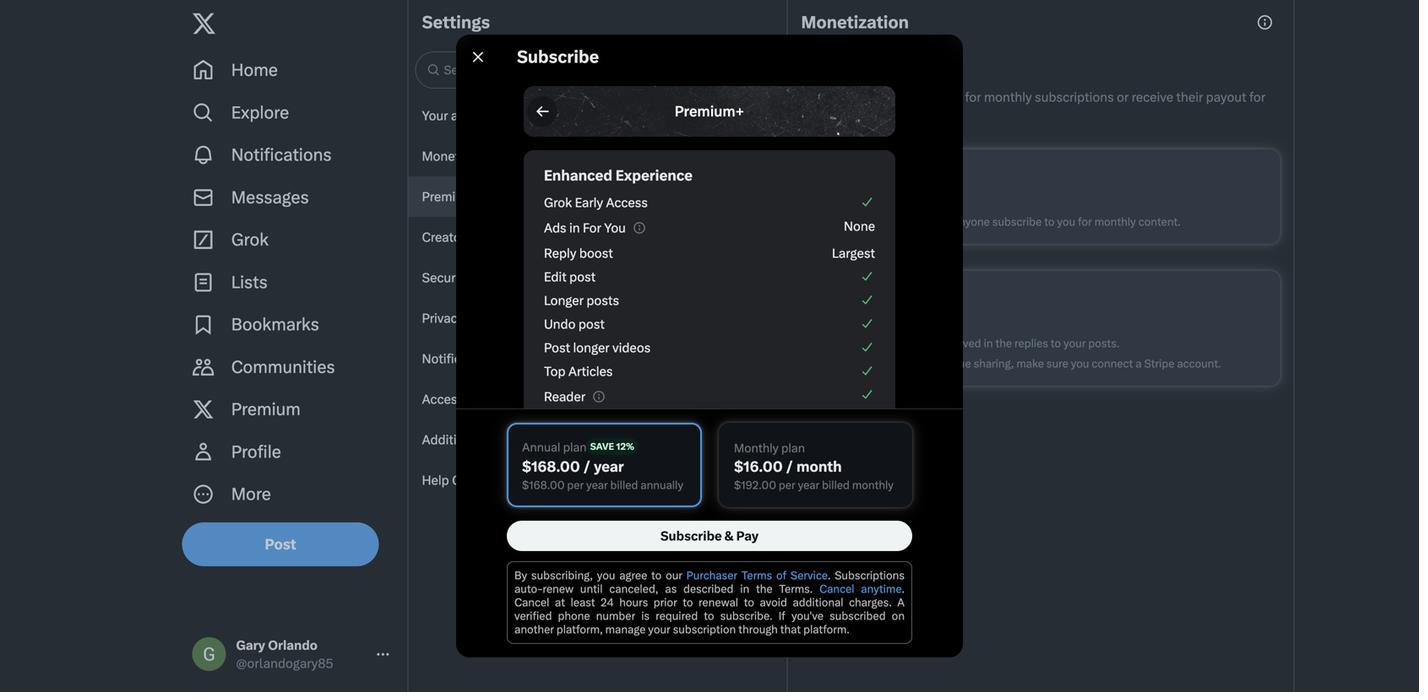 Task type: vqa. For each thing, say whether or not it's contained in the screenshot.
Learn
no



Task type: describe. For each thing, give the bounding box(es) containing it.
0 vertical spatial in
[[569, 220, 580, 236]]

agree
[[619, 569, 647, 583]]

charges.
[[849, 596, 892, 610]]

subscription
[[673, 623, 736, 637]]

security and account access link
[[408, 258, 787, 298]]

additional
[[793, 596, 844, 610]]

paid
[[849, 357, 872, 370]]

plan for $168.00
[[563, 441, 587, 455]]

sharing inside 'eligible creators can sign up for monthly subscriptions or receive their payout for ads revenue sharing'
[[875, 106, 918, 122]]

posts.
[[1088, 337, 1120, 350]]

year for $168.00 / year
[[586, 479, 608, 492]]

early
[[575, 195, 603, 210]]

top
[[544, 364, 566, 379]]

get
[[831, 357, 847, 370]]

from
[[881, 337, 905, 350]]

anytime
[[861, 583, 902, 596]]

stripe
[[1144, 357, 1175, 370]]

undo post
[[544, 317, 605, 332]]

renewal
[[699, 596, 738, 610]]

on inside . cancel at least 24 hours prior to renewal to avoid additional charges. a verified phone number is required to subscribe. if you've subscribed on another platform, manage your subscription through that platform.
[[892, 610, 905, 623]]

a
[[897, 596, 905, 610]]

2 horizontal spatial the
[[996, 337, 1012, 350]]

subscribe dialog
[[0, 0, 1419, 693]]

for right 'up'
[[965, 90, 981, 105]]

explore
[[231, 103, 289, 123]]

accessibility,
[[422, 392, 498, 407]]

gary orlando @orlandogary85
[[236, 638, 333, 672]]

lists link
[[182, 261, 401, 304]]

annual
[[522, 441, 560, 455]]

prior
[[654, 596, 677, 610]]

least
[[571, 596, 595, 610]]

messages link
[[182, 176, 401, 219]]

to up subscription
[[704, 610, 714, 623]]

at
[[555, 596, 565, 610]]

make
[[1017, 357, 1044, 370]]

your account link
[[408, 95, 787, 136]]

or
[[1117, 90, 1129, 105]]

verified
[[514, 610, 552, 623]]

subscribe for subscribe
[[517, 47, 599, 67]]

none
[[844, 219, 875, 234]]

Search Settings search field
[[408, 45, 787, 95]]

eligible
[[801, 90, 843, 105]]

revenue inside earn income from the ads served in the replies to your posts. to get paid out for ads revenue sharing, make sure you connect a stripe account.
[[931, 357, 971, 370]]

largest
[[832, 246, 875, 261]]

reply boost is included in premium+ element
[[544, 245, 875, 262]]

ads for ads in for you
[[544, 220, 567, 236]]

sure
[[1047, 357, 1069, 370]]

by
[[904, 215, 916, 229]]

profile link
[[182, 431, 401, 474]]

premium+
[[675, 103, 744, 120]]

additional
[[422, 433, 482, 448]]

home link
[[182, 49, 401, 91]]

monetization inside region
[[801, 12, 909, 33]]

post for edit post
[[569, 269, 596, 285]]

1 vertical spatial sharing
[[905, 310, 957, 327]]

cancel inside . cancel at least 24 hours prior to renewal to avoid additional charges. a verified phone number is required to subscribe. if you've subscribed on another platform, manage your subscription through that platform.
[[514, 596, 549, 610]]

0 horizontal spatial notifications link
[[182, 134, 401, 176]]

access
[[549, 270, 589, 286]]

notifications inside settings "region"
[[422, 351, 497, 367]]

another
[[514, 623, 554, 637]]

month
[[797, 459, 842, 476]]

1 vertical spatial ads
[[927, 337, 945, 350]]

post longer videos
[[544, 340, 651, 356]]

living
[[850, 215, 876, 229]]

receive
[[1132, 90, 1174, 105]]

earn for earn income from the ads served in the replies to your posts. to get paid out for ads revenue sharing, make sure you connect a stripe account.
[[817, 337, 839, 350]]

1 vertical spatial monthly
[[1095, 215, 1136, 229]]

billed for $168.00 / year
[[610, 479, 638, 492]]

grok link
[[182, 219, 401, 261]]

to left our
[[651, 569, 662, 583]]

ads in for you is included in premium+ element
[[544, 218, 875, 238]]

canceled,
[[609, 583, 659, 596]]

gary
[[236, 638, 265, 653]]

/ for $16.00
[[786, 459, 793, 476]]

articles
[[568, 364, 613, 379]]

if
[[779, 610, 786, 623]]

home
[[231, 60, 278, 80]]

subscriptions for . subscriptions auto-renew until canceled, as described in the terms.
[[835, 569, 905, 583]]

billed for $16.00 / month
[[822, 479, 850, 492]]

1 horizontal spatial notifications link
[[408, 339, 787, 379]]

account inside security and account access link
[[498, 270, 546, 286]]

1 horizontal spatial the
[[908, 337, 924, 350]]

subscribe & pay button
[[507, 521, 912, 552]]

languages
[[573, 392, 632, 407]]

subscribe group
[[0, 0, 1419, 693]]

cancel anytime
[[820, 583, 902, 596]]

their
[[1176, 90, 1203, 105]]

year for $16.00 / month
[[798, 479, 820, 492]]

security
[[422, 270, 470, 286]]

explore link
[[182, 91, 401, 134]]

. subscriptions auto-renew until canceled, as described in the terms.
[[514, 569, 907, 596]]

videos
[[612, 340, 651, 356]]

until
[[580, 583, 603, 596]]

safety
[[492, 311, 528, 326]]

1 $168.00 from the top
[[522, 459, 580, 476]]

monthly
[[734, 441, 779, 456]]

premium inside primary navigation
[[231, 400, 301, 420]]

income
[[842, 337, 879, 350]]

$16.00
[[734, 459, 783, 476]]

you
[[604, 220, 626, 236]]

manage
[[605, 623, 646, 637]]

settings region
[[408, 0, 788, 693]]

for right the subscribe on the right top of the page
[[1078, 215, 1092, 229]]

subscriptions
[[1035, 90, 1114, 105]]

$192.00
[[734, 479, 776, 492]]

subscriptions for creator subscriptions
[[468, 230, 549, 245]]

post for post
[[265, 536, 296, 553]]

accessibility, display, and languages link
[[408, 379, 787, 420]]

reader
[[544, 389, 585, 405]]

1 vertical spatial premium link
[[182, 389, 401, 431]]

in inside earn income from the ads served in the replies to your posts. to get paid out for ads revenue sharing, make sure you connect a stripe account.
[[984, 337, 993, 350]]

post for undo post
[[579, 317, 605, 332]]

on inside region
[[879, 215, 892, 229]]

longer
[[544, 293, 584, 308]]

per for $16.00
[[779, 479, 796, 492]]

0 vertical spatial you
[[1057, 215, 1076, 229]]

undo post is included in premium+ element
[[544, 316, 875, 333]]

monthly inside 'eligible creators can sign up for monthly subscriptions or receive their payout for ads revenue sharing'
[[984, 90, 1032, 105]]

grok early access is included in premium+ element
[[544, 194, 875, 211]]

hours
[[619, 596, 648, 610]]

in inside . subscriptions auto-renew until canceled, as described in the terms.
[[740, 583, 749, 596]]

number
[[596, 610, 635, 623]]

served
[[948, 337, 981, 350]]

to up required
[[683, 596, 693, 610]]

communities link
[[182, 346, 401, 389]]

top articles
[[544, 364, 613, 379]]



Task type: locate. For each thing, give the bounding box(es) containing it.
0 horizontal spatial grok
[[231, 230, 269, 250]]

premium inside settings "region"
[[422, 189, 474, 204]]

0 horizontal spatial monthly
[[852, 479, 894, 492]]

edit post is included in premium+ element
[[544, 269, 875, 286]]

for right out at right bottom
[[894, 357, 908, 370]]

monthly inside "monthly plan $16.00 / month $192.00 per year billed monthly"
[[852, 479, 894, 492]]

billed inside "monthly plan $16.00 / month $192.00 per year billed monthly"
[[822, 479, 850, 492]]

revenue up income
[[846, 310, 902, 327]]

0 horizontal spatial your
[[648, 623, 671, 637]]

the down purchaser terms of service link
[[756, 583, 773, 596]]

grok for grok
[[231, 230, 269, 250]]

ads inside monetization region
[[817, 310, 843, 327]]

1 horizontal spatial ads
[[817, 310, 843, 327]]

1 horizontal spatial billed
[[822, 479, 850, 492]]

. for . subscriptions auto-renew until canceled, as described in the terms.
[[828, 569, 831, 583]]

plan for $16.00
[[781, 441, 805, 456]]

0 vertical spatial sharing
[[875, 106, 918, 122]]

access
[[606, 195, 648, 210]]

0 vertical spatial post
[[544, 340, 570, 356]]

per right $192.00
[[779, 479, 796, 492]]

creator subscriptions link
[[408, 217, 787, 258]]

sign
[[921, 90, 944, 105]]

ads up income
[[817, 310, 843, 327]]

post for post longer videos
[[544, 340, 570, 356]]

per inside "monthly plan $16.00 / month $192.00 per year billed monthly"
[[779, 479, 796, 492]]

1 vertical spatial notifications
[[422, 351, 497, 367]]

0 horizontal spatial cancel
[[514, 596, 549, 610]]

1 horizontal spatial in
[[740, 583, 749, 596]]

1 vertical spatial notifications link
[[408, 339, 787, 379]]

in left "for"
[[569, 220, 580, 236]]

2 / from the left
[[786, 459, 793, 476]]

0 vertical spatial $168.00
[[522, 459, 580, 476]]

account right your
[[451, 108, 499, 123]]

/ inside "monthly plan $16.00 / month $192.00 per year billed monthly"
[[786, 459, 793, 476]]

1 horizontal spatial /
[[786, 459, 793, 476]]

subscribe left the &
[[661, 529, 722, 544]]

you've
[[792, 610, 824, 623]]

reader is included in premium+ element
[[544, 387, 875, 407]]

tab list containing your account
[[408, 95, 787, 501]]

messages
[[231, 187, 309, 208]]

post up longer
[[579, 317, 605, 332]]

1 vertical spatial $168.00
[[522, 479, 565, 492]]

creator
[[422, 230, 466, 245]]

for inside earn income from the ads served in the replies to your posts. to get paid out for ads revenue sharing, make sure you connect a stripe account.
[[894, 357, 908, 370]]

plan inside "monthly plan $16.00 / month $192.00 per year billed monthly"
[[781, 441, 805, 456]]

. cancel at least 24 hours prior to renewal to avoid additional charges. a verified phone number is required to subscribe. if you've subscribed on another platform, manage your subscription through that platform.
[[514, 583, 907, 637]]

1 horizontal spatial premium
[[422, 189, 474, 204]]

and for security
[[473, 270, 495, 286]]

your
[[422, 108, 448, 123]]

2 vertical spatial and
[[548, 392, 570, 407]]

1 horizontal spatial monetization
[[801, 12, 909, 33]]

. inside . subscriptions auto-renew until canceled, as described in the terms.
[[828, 569, 831, 583]]

billed left annually
[[610, 479, 638, 492]]

0 vertical spatial monthly
[[984, 90, 1032, 105]]

service
[[791, 569, 828, 583]]

1 vertical spatial in
[[984, 337, 993, 350]]

ads in for you
[[544, 220, 626, 236]]

platform,
[[557, 623, 603, 637]]

earn a living on x by letting anyone subscribe to you for monthly content.
[[817, 215, 1181, 229]]

1 billed from the left
[[610, 479, 638, 492]]

/ for $168.00
[[583, 459, 591, 476]]

notifications down explore link
[[231, 145, 332, 165]]

in down terms
[[740, 583, 749, 596]]

1 horizontal spatial notifications
[[422, 351, 497, 367]]

1 vertical spatial post
[[579, 317, 605, 332]]

and inside security and account access link
[[473, 270, 495, 286]]

billed inside annual plan $168.00 / year $168.00 per year billed annually
[[610, 479, 638, 492]]

1 vertical spatial on
[[892, 610, 905, 623]]

in up the sharing,
[[984, 337, 993, 350]]

ads
[[544, 220, 567, 236], [817, 310, 843, 327]]

letting
[[918, 215, 950, 229]]

cancel up additional
[[820, 583, 855, 596]]

2 vertical spatial revenue
[[931, 357, 971, 370]]

year down additional resources link
[[586, 479, 608, 492]]

x
[[894, 215, 901, 229]]

post longer videos is included in premium+ element
[[544, 340, 875, 357]]

anyone
[[953, 215, 990, 229]]

monetization down your account
[[422, 149, 498, 164]]

subscriptions inside monetization region
[[817, 188, 913, 205]]

1 vertical spatial premium
[[231, 400, 301, 420]]

revenue down creators
[[825, 106, 872, 122]]

for right payout at the top
[[1250, 90, 1266, 105]]

2 vertical spatial ads
[[910, 357, 928, 370]]

. for . cancel at least 24 hours prior to renewal to avoid additional charges. a verified phone number is required to subscribe. if you've subscribed on another platform, manage your subscription through that platform.
[[902, 583, 905, 596]]

ads up reply
[[544, 220, 567, 236]]

you inside earn income from the ads served in the replies to your posts. to get paid out for ads revenue sharing, make sure you connect a stripe account.
[[1071, 357, 1089, 370]]

notifications up accessibility,
[[422, 351, 497, 367]]

0 horizontal spatial per
[[567, 479, 584, 492]]

notifications inside primary navigation
[[231, 145, 332, 165]]

per for $168.00
[[567, 479, 584, 492]]

0 horizontal spatial a
[[842, 215, 848, 229]]

reply boost
[[544, 246, 613, 261]]

to up sure
[[1051, 337, 1061, 350]]

1 vertical spatial ads
[[817, 310, 843, 327]]

security and account access
[[422, 270, 589, 286]]

accessibility, display, and languages
[[422, 392, 632, 407]]

2 vertical spatial monthly
[[852, 479, 894, 492]]

account inside your account link
[[451, 108, 499, 123]]

premium up creator
[[422, 189, 474, 204]]

sharing down the can on the top right of the page
[[875, 106, 918, 122]]

for
[[583, 220, 601, 236]]

2 earn from the top
[[817, 337, 839, 350]]

to up subscribe.
[[744, 596, 754, 610]]

1 vertical spatial account
[[498, 270, 546, 286]]

purchaser
[[687, 569, 738, 583]]

0 vertical spatial cancel
[[820, 583, 855, 596]]

1 horizontal spatial plan
[[781, 441, 805, 456]]

1 vertical spatial .
[[902, 583, 905, 596]]

revenue inside 'eligible creators can sign up for monthly subscriptions or receive their payout for ads revenue sharing'
[[825, 106, 872, 122]]

monetization up creators
[[801, 12, 909, 33]]

post inside subscribe 'group'
[[544, 340, 570, 356]]

our
[[666, 569, 683, 583]]

earn up to
[[817, 337, 839, 350]]

1 vertical spatial a
[[1136, 357, 1142, 370]]

orlando
[[268, 638, 318, 653]]

0 vertical spatial ads
[[544, 220, 567, 236]]

cancel anytime link
[[820, 583, 902, 596]]

1 horizontal spatial per
[[779, 479, 796, 492]]

. up a at the right of page
[[902, 583, 905, 596]]

and left safety
[[467, 311, 489, 326]]

1 earn from the top
[[817, 215, 839, 229]]

0 vertical spatial subscribe
[[517, 47, 599, 67]]

monetization link
[[408, 136, 787, 177]]

1 vertical spatial your
[[648, 623, 671, 637]]

plan right "annual" at the left of the page
[[563, 441, 587, 455]]

enhanced experience
[[544, 167, 693, 184]]

purchaser terms of service link
[[687, 569, 828, 583]]

the right from
[[908, 337, 924, 350]]

and inside "accessibility, display, and languages" link
[[548, 392, 570, 407]]

ads
[[801, 106, 823, 122], [927, 337, 945, 350], [910, 357, 928, 370]]

ads down eligible
[[801, 106, 823, 122]]

subscriptions up living
[[817, 188, 913, 205]]

ads left served
[[927, 337, 945, 350]]

1 horizontal spatial post
[[544, 340, 570, 356]]

0 vertical spatial earn
[[817, 215, 839, 229]]

and down top
[[548, 392, 570, 407]]

1 horizontal spatial monthly
[[984, 90, 1032, 105]]

1 / from the left
[[583, 459, 591, 476]]

of
[[776, 569, 787, 583]]

ads inside subscribe 'group'
[[544, 220, 567, 236]]

longer posts is included in premium+ element
[[544, 292, 875, 309]]

you
[[1057, 215, 1076, 229], [1071, 357, 1089, 370], [597, 569, 615, 583]]

1 vertical spatial grok
[[231, 230, 269, 250]]

1 horizontal spatial cancel
[[820, 583, 855, 596]]

the inside . subscriptions auto-renew until canceled, as described in the terms.
[[756, 583, 773, 596]]

1 horizontal spatial subscribe
[[661, 529, 722, 544]]

display,
[[501, 392, 545, 407]]

grok for grok early access
[[544, 195, 572, 210]]

0 horizontal spatial post
[[265, 536, 296, 553]]

0 vertical spatial notifications link
[[182, 134, 401, 176]]

1 vertical spatial monetization
[[422, 149, 498, 164]]

you up until
[[597, 569, 615, 583]]

monetization inside settings "region"
[[422, 149, 498, 164]]

and inside privacy and safety link
[[467, 311, 489, 326]]

0 horizontal spatial in
[[569, 220, 580, 236]]

grok inside primary navigation
[[231, 230, 269, 250]]

up
[[947, 90, 962, 105]]

on left the x
[[879, 215, 892, 229]]

to right the subscribe on the right top of the page
[[1044, 215, 1055, 229]]

a left stripe
[[1136, 357, 1142, 370]]

0 horizontal spatial ads
[[544, 220, 567, 236]]

1 horizontal spatial your
[[1064, 337, 1086, 350]]

0 horizontal spatial billed
[[610, 479, 638, 492]]

top articles is included in premium+ element
[[544, 363, 875, 380]]

1 horizontal spatial a
[[1136, 357, 1142, 370]]

on down a at the right of page
[[892, 610, 905, 623]]

0 horizontal spatial /
[[583, 459, 591, 476]]

1 vertical spatial subscriptions
[[468, 230, 549, 245]]

you inside subscribe 'group'
[[597, 569, 615, 583]]

0 vertical spatial .
[[828, 569, 831, 583]]

1 vertical spatial revenue
[[846, 310, 902, 327]]

billed down month
[[822, 479, 850, 492]]

through
[[739, 623, 778, 637]]

@orlandogary85
[[236, 656, 333, 672]]

0 vertical spatial notifications
[[231, 145, 332, 165]]

subscriptions inside . subscriptions auto-renew until canceled, as described in the terms.
[[835, 569, 905, 583]]

monetization region
[[788, 0, 1295, 693]]

1 vertical spatial subscribe
[[661, 529, 722, 544]]

0 horizontal spatial premium link
[[182, 389, 401, 431]]

0 horizontal spatial the
[[756, 583, 773, 596]]

1 horizontal spatial premium link
[[408, 177, 787, 217]]

earn
[[817, 215, 839, 229], [817, 337, 839, 350]]

0 vertical spatial premium
[[422, 189, 474, 204]]

0 horizontal spatial premium
[[231, 400, 301, 420]]

0 vertical spatial account
[[451, 108, 499, 123]]

grok left early
[[544, 195, 572, 210]]

1 vertical spatial you
[[1071, 357, 1089, 370]]

plan up month
[[781, 441, 805, 456]]

communities
[[231, 357, 335, 378]]

subscriptions up security and account access
[[468, 230, 549, 245]]

0 vertical spatial subscriptions
[[817, 188, 913, 205]]

earn for earn a living on x by letting anyone subscribe to you for monthly content.
[[817, 215, 839, 229]]

. up additional
[[828, 569, 831, 583]]

1 horizontal spatial grok
[[544, 195, 572, 210]]

0 vertical spatial revenue
[[825, 106, 872, 122]]

premium
[[422, 189, 474, 204], [231, 400, 301, 420]]

the up the sharing,
[[996, 337, 1012, 350]]

can
[[896, 90, 918, 105]]

/ down "accessibility, display, and languages" link
[[583, 459, 591, 476]]

. inside . cancel at least 24 hours prior to renewal to avoid additional charges. a verified phone number is required to subscribe. if you've subscribed on another platform, manage your subscription through that platform.
[[902, 583, 905, 596]]

that
[[780, 623, 801, 637]]

bookmarks link
[[182, 304, 401, 346]]

post
[[569, 269, 596, 285], [579, 317, 605, 332]]

your inside earn income from the ads served in the replies to your posts. to get paid out for ads revenue sharing, make sure you connect a stripe account.
[[1064, 337, 1086, 350]]

and
[[473, 270, 495, 286], [467, 311, 489, 326], [548, 392, 570, 407]]

subscribing,
[[531, 569, 593, 583]]

0 vertical spatial on
[[879, 215, 892, 229]]

0 vertical spatial grok
[[544, 195, 572, 210]]

0 horizontal spatial plan
[[563, 441, 587, 455]]

subscribe for subscribe & pay
[[661, 529, 722, 544]]

renew
[[543, 583, 574, 596]]

primary navigation
[[182, 49, 401, 516]]

account up safety
[[498, 270, 546, 286]]

subscriptions up cancel anytime link
[[835, 569, 905, 583]]

1 vertical spatial cancel
[[514, 596, 549, 610]]

ads right out at right bottom
[[910, 357, 928, 370]]

tab list
[[408, 95, 787, 501]]

0 vertical spatial monetization
[[801, 12, 909, 33]]

and for privacy
[[467, 311, 489, 326]]

bookmarks
[[231, 315, 319, 335]]

your up sure
[[1064, 337, 1086, 350]]

boost
[[579, 246, 613, 261]]

privacy and safety link
[[408, 298, 787, 339]]

1 vertical spatial post
[[265, 536, 296, 553]]

cancel up verified at the left of page
[[514, 596, 549, 610]]

and right security
[[473, 270, 495, 286]]

connect
[[1092, 357, 1133, 370]]

grok inside subscribe 'group'
[[544, 195, 572, 210]]

notifications link
[[182, 134, 401, 176], [408, 339, 787, 379]]

2 horizontal spatial in
[[984, 337, 993, 350]]

subscriptions inside settings "region"
[[468, 230, 549, 245]]

annually
[[641, 479, 683, 492]]

0 horizontal spatial monetization
[[422, 149, 498, 164]]

per inside annual plan $168.00 / year $168.00 per year billed annually
[[567, 479, 584, 492]]

your
[[1064, 337, 1086, 350], [648, 623, 671, 637]]

2 vertical spatial in
[[740, 583, 749, 596]]

as
[[665, 583, 677, 596]]

tab list inside settings "region"
[[408, 95, 787, 501]]

eligible creators can sign up for monthly subscriptions or receive their payout for ads revenue sharing
[[801, 90, 1269, 122]]

you right the subscribe on the right top of the page
[[1057, 215, 1076, 229]]

1 vertical spatial earn
[[817, 337, 839, 350]]

0 vertical spatial and
[[473, 270, 495, 286]]

sharing up served
[[905, 310, 957, 327]]

/ inside annual plan $168.00 / year $168.00 per year billed annually
[[583, 459, 591, 476]]

plan inside annual plan $168.00 / year $168.00 per year billed annually
[[563, 441, 587, 455]]

1 vertical spatial and
[[467, 311, 489, 326]]

/ left month
[[786, 459, 793, 476]]

to
[[817, 357, 829, 370]]

earn inside earn income from the ads served in the replies to your posts. to get paid out for ads revenue sharing, make sure you connect a stripe account.
[[817, 337, 839, 350]]

help center link
[[408, 460, 787, 501]]

longer
[[573, 340, 610, 356]]

a left living
[[842, 215, 848, 229]]

0 horizontal spatial notifications
[[231, 145, 332, 165]]

edit
[[544, 269, 567, 285]]

account.
[[1177, 357, 1221, 370]]

help center
[[422, 473, 491, 488]]

premium up profile
[[231, 400, 301, 420]]

year down month
[[798, 479, 820, 492]]

revenue down served
[[931, 357, 971, 370]]

to inside earn income from the ads served in the replies to your posts. to get paid out for ads revenue sharing, make sure you connect a stripe account.
[[1051, 337, 1061, 350]]

content.
[[1139, 215, 1181, 229]]

1 horizontal spatial .
[[902, 583, 905, 596]]

year down the languages
[[594, 459, 624, 476]]

subscribe inside button
[[661, 529, 722, 544]]

for
[[965, 90, 981, 105], [1250, 90, 1266, 105], [1078, 215, 1092, 229], [894, 357, 908, 370]]

monthly
[[984, 90, 1032, 105], [1095, 215, 1136, 229], [852, 479, 894, 492]]

per down additional resources link
[[567, 479, 584, 492]]

2 billed from the left
[[822, 479, 850, 492]]

0 vertical spatial premium link
[[408, 177, 787, 217]]

by
[[514, 569, 527, 583]]

subscribe up your account link
[[517, 47, 599, 67]]

1 per from the left
[[567, 479, 584, 492]]

0 vertical spatial post
[[569, 269, 596, 285]]

0 vertical spatial ads
[[801, 106, 823, 122]]

a inside earn income from the ads served in the replies to your posts. to get paid out for ads revenue sharing, make sure you connect a stripe account.
[[1136, 357, 1142, 370]]

post up longer posts
[[569, 269, 596, 285]]

2 vertical spatial you
[[597, 569, 615, 583]]

0 horizontal spatial .
[[828, 569, 831, 583]]

2 horizontal spatial monthly
[[1095, 215, 1136, 229]]

longer posts
[[544, 293, 619, 308]]

creators
[[845, 90, 893, 105]]

payout
[[1206, 90, 1247, 105]]

ads inside 'eligible creators can sign up for monthly subscriptions or receive their payout for ads revenue sharing'
[[801, 106, 823, 122]]

your inside . cancel at least 24 hours prior to renewal to avoid additional charges. a verified phone number is required to subscribe. if you've subscribed on another platform, manage your subscription through that platform.
[[648, 623, 671, 637]]

earn left none on the right
[[817, 215, 839, 229]]

&
[[725, 529, 734, 544]]

$168.00
[[522, 459, 580, 476], [522, 479, 565, 492]]

0 horizontal spatial subscribe
[[517, 47, 599, 67]]

grok up lists
[[231, 230, 269, 250]]

ads revenue sharing
[[817, 310, 957, 327]]

2 per from the left
[[779, 479, 796, 492]]

ads for ads revenue sharing
[[817, 310, 843, 327]]

year inside "monthly plan $16.00 / month $192.00 per year billed monthly"
[[798, 479, 820, 492]]

2 $168.00 from the top
[[522, 479, 565, 492]]

you right sure
[[1071, 357, 1089, 370]]

notifications
[[231, 145, 332, 165], [422, 351, 497, 367]]

2 vertical spatial subscriptions
[[835, 569, 905, 583]]

avoid
[[760, 596, 787, 610]]

phone
[[558, 610, 590, 623]]

your down is
[[648, 623, 671, 637]]



